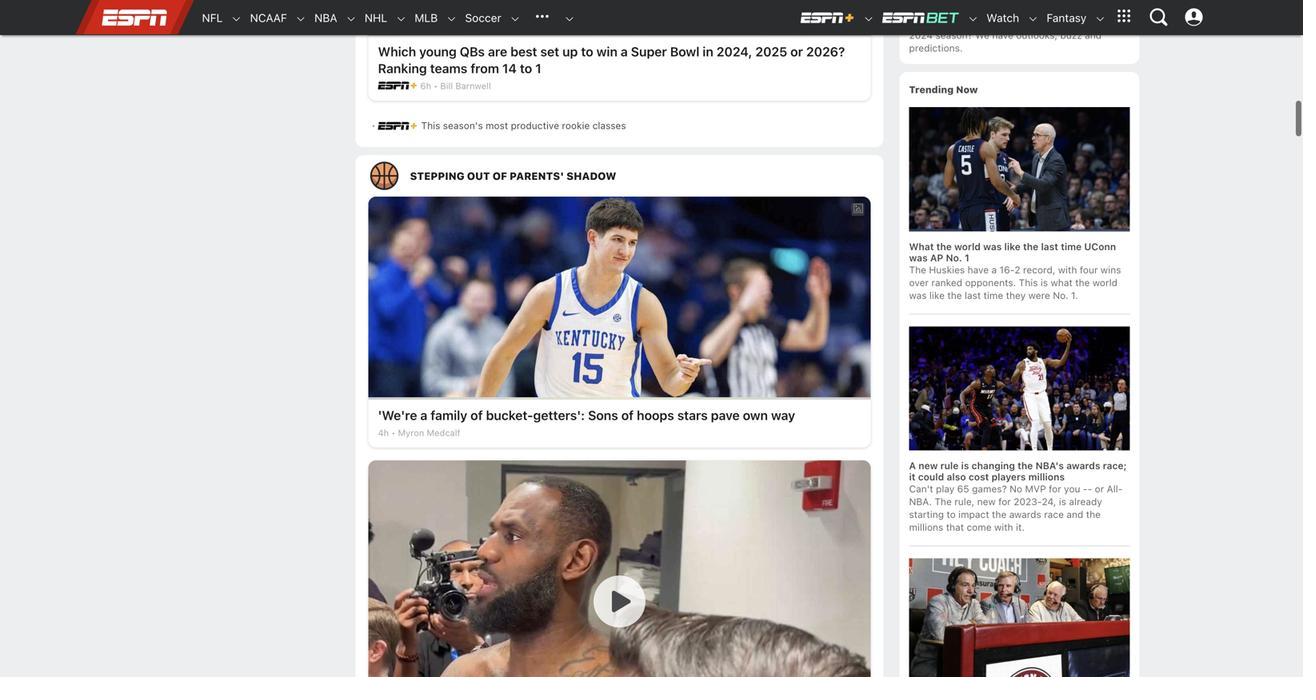 Task type: locate. For each thing, give the bounding box(es) containing it.
teams.
[[909, 17, 940, 28]]

0 horizontal spatial have
[[968, 264, 989, 275]]

2
[[1015, 264, 1021, 275]]

0 horizontal spatial millions
[[909, 522, 944, 533]]

season's
[[443, 120, 483, 131]]

and
[[1085, 30, 1102, 41], [1067, 509, 1084, 520]]

1 horizontal spatial nfl
[[929, 4, 947, 15]]

0 horizontal spatial with
[[994, 522, 1013, 533]]

0 horizontal spatial and
[[1067, 509, 1084, 520]]

no.
[[946, 252, 962, 263], [1053, 290, 1069, 301]]

nba link
[[306, 1, 337, 35]]

mlb
[[415, 11, 438, 24]]

they
[[1006, 290, 1026, 301]]

1 horizontal spatial last
[[1041, 241, 1059, 252]]

stepping out of parents' shadow
[[410, 170, 616, 182]]

this down 2
[[1019, 277, 1038, 288]]

this season's most productive rookie classes
[[421, 120, 626, 131]]

cost
[[969, 472, 989, 483]]

the right the impact
[[992, 509, 1007, 520]]

no
[[1010, 484, 1023, 495]]

new right a
[[919, 460, 938, 472]]

the down play on the right of page
[[935, 496, 952, 508]]

2 horizontal spatial have
[[1045, 17, 1066, 28]]

1 horizontal spatial for
[[1049, 484, 1062, 495]]

the
[[909, 4, 927, 15], [909, 264, 927, 275], [935, 496, 952, 508]]

is right 24,
[[1059, 496, 1067, 508]]

0 horizontal spatial nfl
[[202, 11, 223, 24]]

0 horizontal spatial time
[[984, 290, 1003, 301]]

1 vertical spatial this
[[1019, 277, 1038, 288]]

2 vertical spatial have
[[968, 264, 989, 275]]

1 horizontal spatial or
[[1095, 484, 1104, 495]]

with up what
[[1058, 264, 1077, 275]]

the inside what the world was like the last time uconn was ap no. 1 the huskies have a 16-2 record, with four wins over ranked opponents. this is what the world was like the last time they were no. 1.
[[909, 264, 927, 275]]

or right 2025
[[791, 44, 803, 59]]

nhl
[[365, 11, 387, 24]]

0 vertical spatial like
[[1005, 241, 1021, 252]]

awards
[[1067, 460, 1101, 472], [1009, 509, 1042, 520]]

0 vertical spatial new
[[919, 460, 938, 472]]

2026?
[[806, 44, 845, 59]]

getters':
[[533, 408, 585, 423]]

nfl
[[929, 4, 947, 15], [202, 11, 223, 24]]

awards down 2023-
[[1009, 509, 1042, 520]]

with inside what the world was like the last time uconn was ap no. 1 the huskies have a 16-2 record, with four wins over ranked opponents. this is what the world was like the last time they were no. 1.
[[1058, 264, 1077, 275]]

last
[[1041, 241, 1059, 252], [965, 290, 981, 301]]

1 down set
[[535, 61, 542, 76]]

1 vertical spatial the
[[909, 264, 927, 275]]

parents'
[[510, 170, 564, 182]]

1 up "huskies"
[[965, 252, 970, 263]]

1 vertical spatial time
[[984, 290, 1003, 301]]

1 vertical spatial no.
[[1053, 290, 1069, 301]]

we
[[975, 30, 990, 41]]

millions up mvp
[[1029, 472, 1065, 483]]

watch
[[987, 11, 1019, 24]]

the up the over
[[909, 264, 927, 275]]

1 horizontal spatial and
[[1085, 30, 1102, 41]]

is up were
[[1041, 277, 1048, 288]]

must
[[969, 17, 991, 28]]

1 inside what the world was like the last time uconn was ap no. 1 the huskies have a 16-2 record, with four wins over ranked opponents. this is what the world was like the last time they were no. 1.
[[965, 252, 970, 263]]

-
[[1083, 484, 1088, 495], [1088, 484, 1092, 495]]

millions
[[1029, 472, 1065, 483], [909, 522, 944, 533]]

2024
[[909, 30, 933, 41]]

productive
[[511, 120, 559, 131]]

1 vertical spatial new
[[977, 496, 996, 508]]

this left season's
[[421, 120, 440, 131]]

new
[[919, 460, 938, 472], [977, 496, 996, 508]]

which
[[378, 44, 416, 59]]

world down wins
[[1093, 277, 1118, 288]]

for up 24,
[[1049, 484, 1062, 495]]

1 vertical spatial with
[[994, 522, 1013, 533]]

pave
[[711, 408, 740, 423]]

4h
[[378, 428, 389, 438]]

1 horizontal spatial this
[[1019, 277, 1038, 288]]

of right sons
[[621, 408, 634, 423]]

last up record,
[[1041, 241, 1059, 252]]

to up that
[[947, 509, 956, 520]]

24
[[1086, 4, 1098, 15]]

0 vertical spatial the
[[909, 4, 927, 15]]

like
[[1005, 241, 1021, 252], [930, 290, 945, 301]]

a
[[1068, 17, 1074, 28], [621, 44, 628, 59], [992, 264, 997, 275], [420, 408, 428, 423]]

2 horizontal spatial for
[[1071, 4, 1084, 15]]

is inside the nfl offseason is officially here for 24 teams. what must each do to have a better 2024 season? we have outlooks, buzz and predictions.
[[997, 4, 1005, 15]]

like up 2
[[1005, 241, 1021, 252]]

0 vertical spatial what
[[942, 17, 966, 28]]

0 horizontal spatial for
[[999, 496, 1011, 508]]

a left '16-'
[[992, 264, 997, 275]]

medcalf
[[427, 428, 460, 438]]

was
[[983, 241, 1002, 252], [909, 252, 928, 263], [909, 290, 927, 301]]

2 vertical spatial the
[[935, 496, 952, 508]]

race
[[1044, 509, 1064, 520]]

for down no
[[999, 496, 1011, 508]]

bill barnwell
[[440, 81, 491, 91]]

what up 'season?'
[[942, 17, 966, 28]]

over
[[909, 277, 929, 288]]

nba's
[[1036, 460, 1064, 472]]

and down better
[[1085, 30, 1102, 41]]

nfl left ncaaf link
[[202, 11, 223, 24]]

nhl link
[[357, 1, 387, 35]]

all-
[[1107, 484, 1123, 495]]

like down ranked
[[930, 290, 945, 301]]

the up the teams. in the right of the page
[[909, 4, 927, 15]]

a up the buzz
[[1068, 17, 1074, 28]]

1 horizontal spatial time
[[1061, 241, 1082, 252]]

watch link
[[979, 1, 1019, 35]]

0 vertical spatial millions
[[1029, 472, 1065, 483]]

games?
[[972, 484, 1007, 495]]

to up outlooks,
[[1033, 17, 1042, 28]]

1 vertical spatial what
[[909, 241, 934, 252]]

0 horizontal spatial what
[[909, 241, 934, 252]]

to right up
[[581, 44, 593, 59]]

to inside the 'a new rule is changing the nba's awards race; it could also cost players millions can't play 65 games? no mvp for you -- or all- nba. the rule, new for 2023-24, is already starting to impact the awards race and the millions that come with it.'
[[947, 509, 956, 520]]

0 vertical spatial for
[[1071, 4, 1084, 15]]

0 vertical spatial no.
[[946, 252, 962, 263]]

no. up "huskies"
[[946, 252, 962, 263]]

from
[[471, 61, 499, 76]]

race;
[[1103, 460, 1127, 472]]

1 horizontal spatial world
[[1093, 277, 1118, 288]]

no. down what
[[1053, 290, 1069, 301]]

time left uconn
[[1061, 241, 1082, 252]]

rule
[[941, 460, 959, 472]]

1.
[[1071, 290, 1078, 301]]

1 horizontal spatial what
[[942, 17, 966, 28]]

1 vertical spatial for
[[1049, 484, 1062, 495]]

0 vertical spatial with
[[1058, 264, 1077, 275]]

the up record,
[[1023, 241, 1039, 252]]

1 horizontal spatial millions
[[1029, 472, 1065, 483]]

have down here
[[1045, 17, 1066, 28]]

what up "huskies"
[[909, 241, 934, 252]]

1 vertical spatial or
[[1095, 484, 1104, 495]]

1 horizontal spatial have
[[992, 30, 1014, 41]]

awards up you
[[1067, 460, 1101, 472]]

0 horizontal spatial this
[[421, 120, 440, 131]]

0 horizontal spatial new
[[919, 460, 938, 472]]

1 vertical spatial awards
[[1009, 509, 1042, 520]]

is up each
[[997, 4, 1005, 15]]

what the world was like the last time uconn was ap no. 1 link
[[909, 241, 1116, 263]]

this
[[421, 120, 440, 131], [1019, 277, 1038, 288]]

0 vertical spatial and
[[1085, 30, 1102, 41]]

2 vertical spatial for
[[999, 496, 1011, 508]]

nfl link
[[194, 1, 223, 35]]

a inside the nfl offseason is officially here for 24 teams. what must each do to have a better 2024 season? we have outlooks, buzz and predictions.
[[1068, 17, 1074, 28]]

6h
[[420, 81, 431, 91]]

have down each
[[992, 30, 1014, 41]]

myron medcalf
[[398, 428, 460, 438]]

millions down starting
[[909, 522, 944, 533]]

1 vertical spatial and
[[1067, 509, 1084, 520]]

0 vertical spatial this
[[421, 120, 440, 131]]

or inside which young qbs are best set up to win a super bowl in 2024, 2025 or 2026? ranking teams from 14 to 1
[[791, 44, 803, 59]]

65
[[957, 484, 969, 495]]

0 vertical spatial or
[[791, 44, 803, 59]]

time down opponents.
[[984, 290, 1003, 301]]

0 horizontal spatial 1
[[535, 61, 542, 76]]

impact
[[959, 509, 989, 520]]

with inside the 'a new rule is changing the nba's awards race; it could also cost players millions can't play 65 games? no mvp for you -- or all- nba. the rule, new for 2023-24, is already starting to impact the awards race and the millions that come with it.'
[[994, 522, 1013, 533]]

1 of from the left
[[471, 408, 483, 423]]

opponents.
[[965, 277, 1016, 288]]

0 horizontal spatial or
[[791, 44, 803, 59]]

world up "huskies"
[[955, 241, 981, 252]]

with left it.
[[994, 522, 1013, 533]]

nfl up the teams. in the right of the page
[[929, 4, 947, 15]]

family
[[431, 408, 467, 423]]

2 - from the left
[[1088, 484, 1092, 495]]

set
[[540, 44, 559, 59]]

myron
[[398, 428, 424, 438]]

super
[[631, 44, 667, 59]]

time
[[1061, 241, 1082, 252], [984, 290, 1003, 301]]

1 vertical spatial 1
[[965, 252, 970, 263]]

win
[[597, 44, 618, 59]]

the up "huskies"
[[937, 241, 952, 252]]

have up opponents.
[[968, 264, 989, 275]]

1 horizontal spatial with
[[1058, 264, 1077, 275]]

ranked
[[932, 277, 963, 288]]

it.
[[1016, 522, 1025, 533]]

was up '16-'
[[983, 241, 1002, 252]]

1 horizontal spatial 1
[[965, 252, 970, 263]]

1
[[535, 61, 542, 76], [965, 252, 970, 263]]

new down games? at the bottom right of page
[[977, 496, 996, 508]]

way
[[771, 408, 795, 423]]

is inside what the world was like the last time uconn was ap no. 1 the huskies have a 16-2 record, with four wins over ranked opponents. this is what the world was like the last time they were no. 1.
[[1041, 277, 1048, 288]]

and down 'already'
[[1067, 509, 1084, 520]]

a right the 'win' in the left of the page
[[621, 44, 628, 59]]

trending
[[909, 84, 954, 95]]

mvp
[[1025, 484, 1046, 495]]

0 horizontal spatial of
[[471, 408, 483, 423]]

for left 24
[[1071, 4, 1084, 15]]

0 vertical spatial awards
[[1067, 460, 1101, 472]]

0 horizontal spatial awards
[[1009, 509, 1042, 520]]

with
[[1058, 264, 1077, 275], [994, 522, 1013, 533]]

2024,
[[717, 44, 752, 59]]

1 horizontal spatial new
[[977, 496, 996, 508]]

changing
[[972, 460, 1015, 472]]

1 horizontal spatial of
[[621, 408, 634, 423]]

0 vertical spatial 1
[[535, 61, 542, 76]]

last down opponents.
[[965, 290, 981, 301]]

what
[[942, 17, 966, 28], [909, 241, 934, 252]]

for inside the nfl offseason is officially here for 24 teams. what must each do to have a better 2024 season? we have outlooks, buzz and predictions.
[[1071, 4, 1084, 15]]

of
[[471, 408, 483, 423], [621, 408, 634, 423]]

a inside what the world was like the last time uconn was ap no. 1 the huskies have a 16-2 record, with four wins over ranked opponents. this is what the world was like the last time they were no. 1.
[[992, 264, 997, 275]]

or left all-
[[1095, 484, 1104, 495]]

the left nba's
[[1018, 460, 1033, 472]]

young
[[419, 44, 457, 59]]

bill
[[440, 81, 453, 91]]

a
[[909, 460, 916, 472]]

or
[[791, 44, 803, 59], [1095, 484, 1104, 495]]

1 vertical spatial like
[[930, 290, 945, 301]]

0 horizontal spatial last
[[965, 290, 981, 301]]

barnwell
[[455, 81, 491, 91]]

of right family
[[471, 408, 483, 423]]

0 vertical spatial world
[[955, 241, 981, 252]]

each
[[994, 17, 1016, 28]]



Task type: vqa. For each thing, say whether or not it's contained in the screenshot.
Stats
no



Task type: describe. For each thing, give the bounding box(es) containing it.
1 vertical spatial have
[[992, 30, 1014, 41]]

is right rule
[[961, 460, 969, 472]]

0 vertical spatial last
[[1041, 241, 1059, 252]]

1 vertical spatial last
[[965, 290, 981, 301]]

'we're a family of bucket-getters': sons of hoops stars pave own way
[[378, 408, 795, 423]]

0 vertical spatial time
[[1061, 241, 1082, 252]]

a up myron medcalf
[[420, 408, 428, 423]]

fantasy link
[[1039, 1, 1087, 35]]

ap
[[930, 252, 944, 263]]

what
[[1051, 277, 1073, 288]]

a new rule is changing the nba's awards race; it could also cost players millions can't play 65 games? no mvp for you -- or all- nba. the rule, new for 2023-24, is already starting to impact the awards race and the millions that come with it.
[[909, 460, 1127, 533]]

ncaaf link
[[242, 1, 287, 35]]

16-
[[1000, 264, 1015, 275]]

the inside the nfl offseason is officially here for 24 teams. what must each do to have a better 2024 season? we have outlooks, buzz and predictions.
[[909, 4, 927, 15]]

2025
[[756, 44, 787, 59]]

14
[[502, 61, 517, 76]]

of
[[493, 170, 507, 182]]

have inside what the world was like the last time uconn was ap no. 1 the huskies have a 16-2 record, with four wins over ranked opponents. this is what the world was like the last time they were no. 1.
[[968, 264, 989, 275]]

you
[[1064, 484, 1081, 495]]

are
[[488, 44, 507, 59]]

wins
[[1101, 264, 1121, 275]]

most
[[486, 120, 508, 131]]

the down ranked
[[948, 290, 962, 301]]

up
[[563, 44, 578, 59]]

trending now
[[909, 84, 978, 95]]

huskies
[[929, 264, 965, 275]]

1 horizontal spatial like
[[1005, 241, 1021, 252]]

2 of from the left
[[621, 408, 634, 423]]

1 horizontal spatial awards
[[1067, 460, 1101, 472]]

a new rule is changing the nba's awards race; it could also cost players millions link
[[909, 460, 1127, 483]]

predictions.
[[909, 42, 963, 54]]

teams
[[430, 61, 468, 76]]

and inside the 'a new rule is changing the nba's awards race; it could also cost players millions can't play 65 games? no mvp for you -- or all- nba. the rule, new for 2023-24, is already starting to impact the awards race and the millions that come with it.'
[[1067, 509, 1084, 520]]

come
[[967, 522, 992, 533]]

starting
[[909, 509, 944, 520]]

nba
[[314, 11, 337, 24]]

to inside the nfl offseason is officially here for 24 teams. what must each do to have a better 2024 season? we have outlooks, buzz and predictions.
[[1033, 17, 1042, 28]]

that
[[946, 522, 964, 533]]

1 - from the left
[[1083, 484, 1088, 495]]

the down 'already'
[[1086, 509, 1101, 520]]

here
[[1048, 4, 1068, 15]]

qbs
[[460, 44, 485, 59]]

this inside what the world was like the last time uconn was ap no. 1 the huskies have a 16-2 record, with four wins over ranked opponents. this is what the world was like the last time they were no. 1.
[[1019, 277, 1038, 288]]

what inside the nfl offseason is officially here for 24 teams. what must each do to have a better 2024 season? we have outlooks, buzz and predictions.
[[942, 17, 966, 28]]

24,
[[1042, 496, 1056, 508]]

to right '14'
[[520, 61, 532, 76]]

mlb link
[[407, 1, 438, 35]]

hoops
[[637, 408, 674, 423]]

bucket-
[[486, 408, 533, 423]]

1 vertical spatial world
[[1093, 277, 1118, 288]]

0 horizontal spatial world
[[955, 241, 981, 252]]

was down the over
[[909, 290, 927, 301]]

0 vertical spatial have
[[1045, 17, 1066, 28]]

nfl inside the nfl offseason is officially here for 24 teams. what must each do to have a better 2024 season? we have outlooks, buzz and predictions.
[[929, 4, 947, 15]]

sons
[[588, 408, 618, 423]]

was left the ap
[[909, 252, 928, 263]]

what inside what the world was like the last time uconn was ap no. 1 the huskies have a 16-2 record, with four wins over ranked opponents. this is what the world was like the last time they were no. 1.
[[909, 241, 934, 252]]

ncaaf
[[250, 11, 287, 24]]

soccer link
[[457, 1, 501, 35]]

own
[[743, 408, 768, 423]]

also
[[947, 472, 966, 483]]

out
[[467, 170, 490, 182]]

bowl
[[670, 44, 700, 59]]

buzz
[[1060, 30, 1082, 41]]

0 horizontal spatial no.
[[946, 252, 962, 263]]

play
[[936, 484, 955, 495]]

this season's most productive rookie classes link
[[378, 114, 868, 138]]

2023-
[[1014, 496, 1042, 508]]

which young qbs are best set up to win a super bowl in 2024, 2025 or 2026? ranking teams from 14 to 1
[[378, 44, 845, 76]]

four
[[1080, 264, 1098, 275]]

'we're
[[378, 408, 417, 423]]

0 horizontal spatial like
[[930, 290, 945, 301]]

shadow
[[567, 170, 616, 182]]

what the world was like the last time uconn was ap no. 1 the huskies have a 16-2 record, with four wins over ranked opponents. this is what the world was like the last time they were no. 1.
[[909, 241, 1121, 301]]

1 inside which young qbs are best set up to win a super bowl in 2024, 2025 or 2026? ranking teams from 14 to 1
[[535, 61, 542, 76]]

can't
[[909, 484, 933, 495]]

offseason
[[950, 4, 994, 15]]

best
[[511, 44, 537, 59]]

1 vertical spatial millions
[[909, 522, 944, 533]]

record,
[[1023, 264, 1056, 275]]

better
[[1076, 17, 1104, 28]]

now
[[956, 84, 978, 95]]

could
[[918, 472, 944, 483]]

already
[[1069, 496, 1102, 508]]

in
[[703, 44, 714, 59]]

1 horizontal spatial no.
[[1053, 290, 1069, 301]]

the down four
[[1075, 277, 1090, 288]]

rule,
[[955, 496, 975, 508]]

a inside which young qbs are best set up to win a super bowl in 2024, 2025 or 2026? ranking teams from 14 to 1
[[621, 44, 628, 59]]

players
[[992, 472, 1026, 483]]

officially
[[1007, 4, 1045, 15]]

and inside the nfl offseason is officially here for 24 teams. what must each do to have a better 2024 season? we have outlooks, buzz and predictions.
[[1085, 30, 1102, 41]]

season?
[[936, 30, 973, 41]]

were
[[1029, 290, 1050, 301]]

or inside the 'a new rule is changing the nba's awards race; it could also cost players millions can't play 65 games? no mvp for you -- or all- nba. the rule, new for 2023-24, is already starting to impact the awards race and the millions that come with it.'
[[1095, 484, 1104, 495]]

nba.
[[909, 496, 932, 508]]

the inside the 'a new rule is changing the nba's awards race; it could also cost players millions can't play 65 games? no mvp for you -- or all- nba. the rule, new for 2023-24, is already starting to impact the awards race and the millions that come with it.'
[[935, 496, 952, 508]]

stepping
[[410, 170, 465, 182]]

classes
[[593, 120, 626, 131]]



